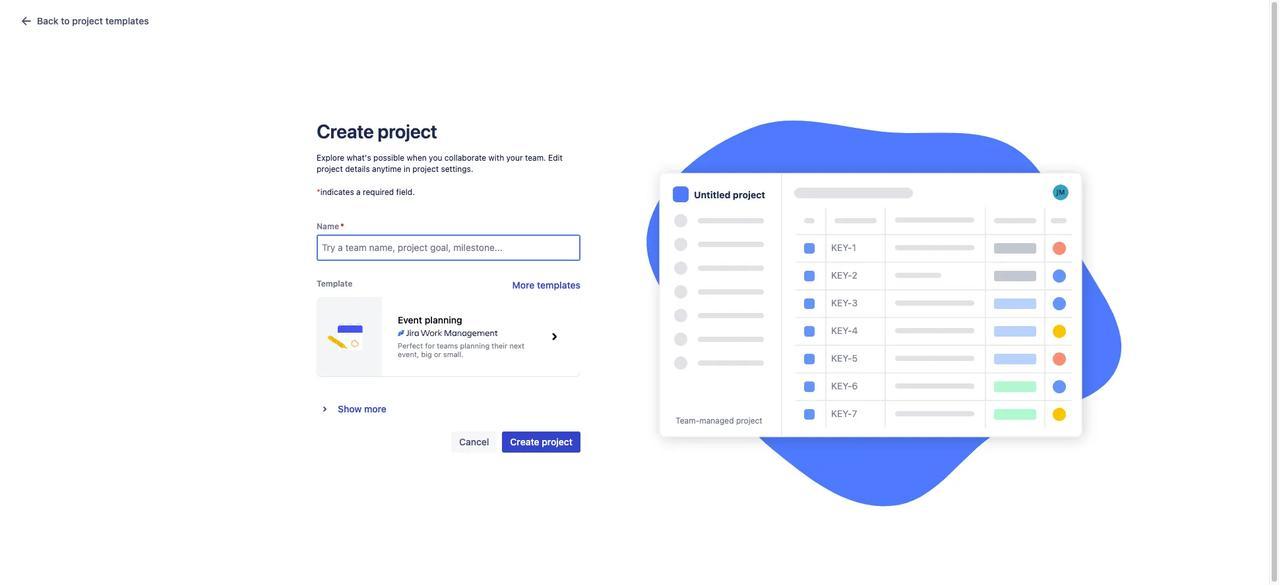 Task type: locate. For each thing, give the bounding box(es) containing it.
7 key- from the top
[[831, 408, 852, 419]]

1 vertical spatial event
[[398, 315, 422, 326]]

jira software image
[[34, 10, 123, 26], [34, 10, 123, 26]]

*
[[317, 187, 320, 197], [340, 222, 344, 231]]

create project
[[317, 120, 437, 142], [510, 437, 573, 448]]

0 vertical spatial templates
[[105, 15, 149, 26]]

1 horizontal spatial create project
[[510, 437, 573, 448]]

banner
[[0, 0, 1279, 37]]

* right name
[[340, 222, 344, 231]]

key- down the key-6 at bottom
[[831, 408, 852, 419]]

planning
[[644, 211, 677, 221], [425, 315, 462, 326], [460, 342, 490, 350]]

perfect
[[398, 342, 423, 350]]

back to project templates button
[[11, 11, 157, 32]]

project
[[72, 15, 103, 26], [378, 120, 437, 142], [317, 164, 343, 174], [412, 164, 439, 174], [733, 189, 765, 200], [736, 416, 762, 426], [542, 437, 573, 448]]

1
[[852, 242, 856, 253]]

sml
[[336, 355, 355, 366]]

key-
[[831, 242, 852, 253], [831, 269, 852, 281], [831, 297, 852, 308], [831, 325, 852, 336], [831, 353, 852, 364], [831, 380, 852, 392], [831, 408, 852, 419]]

key- for key-6
[[831, 380, 852, 392]]

edit
[[548, 153, 563, 163]]

event planning
[[620, 211, 677, 221], [398, 315, 462, 326]]

managed
[[511, 355, 550, 366], [699, 416, 734, 426]]

jira work management image
[[277, 227, 352, 235], [277, 227, 352, 235], [388, 227, 463, 235], [388, 227, 463, 235], [500, 227, 575, 235], [500, 227, 575, 235], [611, 227, 686, 235], [611, 227, 686, 235], [723, 227, 798, 235], [723, 227, 798, 235], [398, 329, 498, 339], [398, 329, 498, 339]]

illustration showing preview of jira project interface after the project creation is done image
[[646, 120, 1121, 507]]

key- down view at the right of page
[[831, 242, 852, 253]]

you
[[429, 153, 442, 163]]

create
[[317, 120, 374, 142], [510, 437, 539, 448]]

team-
[[484, 355, 511, 366], [676, 416, 699, 426]]

templates right to
[[105, 15, 149, 26]]

key- for key-3
[[831, 297, 852, 308]]

0 horizontal spatial event planning
[[398, 315, 462, 326]]

email campaign button
[[707, 132, 813, 245]]

1 vertical spatial managed
[[699, 416, 734, 426]]

0 vertical spatial event
[[620, 211, 642, 221]]

event,
[[398, 350, 419, 359]]

templates
[[105, 15, 149, 26], [868, 219, 907, 229], [537, 280, 581, 291]]

create up what's
[[317, 120, 374, 142]]

create inside 'button'
[[510, 437, 539, 448]]

6 key- from the top
[[831, 380, 852, 392]]

create project button
[[502, 432, 581, 453]]

more
[[364, 404, 386, 415]]

2 vertical spatial templates
[[537, 280, 581, 291]]

key- up the key-6 at bottom
[[831, 353, 852, 364]]

go-to-market
[[288, 211, 341, 221]]

change template image
[[544, 326, 565, 347]]

2 horizontal spatial templates
[[868, 219, 907, 229]]

0 vertical spatial event planning
[[620, 211, 677, 221]]

1 vertical spatial create
[[510, 437, 539, 448]]

templates right all
[[868, 219, 907, 229]]

more
[[512, 280, 535, 291]]

cancel
[[459, 437, 489, 448]]

Search field
[[1028, 8, 1160, 29]]

show more
[[338, 404, 386, 415]]

0 horizontal spatial team-
[[484, 355, 511, 366]]

1 key- from the top
[[831, 242, 852, 253]]

key-7 team-managed project
[[676, 408, 857, 426]]

1 horizontal spatial event planning
[[620, 211, 677, 221]]

managed inside key-7 team-managed project
[[699, 416, 734, 426]]

1 horizontal spatial team-
[[676, 416, 699, 426]]

2 key- from the top
[[831, 269, 852, 281]]

key- down key-5
[[831, 380, 852, 392]]

go-
[[288, 211, 302, 221]]

0 horizontal spatial create
[[317, 120, 374, 142]]

0 vertical spatial *
[[317, 187, 320, 197]]

type
[[484, 328, 505, 339]]

templates right more
[[537, 280, 581, 291]]

view all templates button
[[819, 132, 925, 245]]

collaborate
[[445, 153, 486, 163]]

* up go-to-market
[[317, 187, 320, 197]]

primary element
[[8, 0, 1028, 37]]

2 vertical spatial planning
[[460, 342, 490, 350]]

back
[[37, 15, 58, 26]]

event
[[620, 211, 642, 221], [398, 315, 422, 326]]

key- inside key-7 team-managed project
[[831, 408, 852, 419]]

1 vertical spatial create project
[[510, 437, 573, 448]]

back to project templates
[[37, 15, 149, 26]]

0 horizontal spatial create project
[[317, 120, 437, 142]]

key- for key-4
[[831, 325, 852, 336]]

templates inside 'button'
[[105, 15, 149, 26]]

key- up key-5
[[831, 325, 852, 336]]

0 horizontal spatial templates
[[105, 15, 149, 26]]

templates inside "button"
[[868, 219, 907, 229]]

0 horizontal spatial event
[[398, 315, 422, 326]]

template
[[317, 279, 352, 289]]

project inside key-7 team-managed project
[[736, 416, 762, 426]]

1 vertical spatial templates
[[868, 219, 907, 229]]

3 key- from the top
[[831, 297, 852, 308]]

event inside button
[[620, 211, 642, 221]]

1 horizontal spatial templates
[[537, 280, 581, 291]]

0 vertical spatial create
[[317, 120, 374, 142]]

anytime
[[372, 164, 401, 174]]

1 vertical spatial *
[[340, 222, 344, 231]]

4 key- from the top
[[831, 325, 852, 336]]

1 horizontal spatial managed
[[699, 416, 734, 426]]

all
[[857, 219, 866, 229]]

1 vertical spatial team-
[[676, 416, 699, 426]]

open image
[[320, 290, 336, 306]]

key-6
[[831, 380, 858, 392]]

0 vertical spatial managed
[[511, 355, 550, 366]]

0 vertical spatial planning
[[644, 211, 677, 221]]

0 horizontal spatial managed
[[511, 355, 550, 366]]

5
[[852, 353, 858, 364]]

last
[[398, 144, 417, 152]]

key- down key-1
[[831, 269, 852, 281]]

more templates button
[[512, 279, 581, 292]]

small.
[[443, 350, 463, 359]]

key- down key-2
[[831, 297, 852, 308]]

business
[[553, 355, 590, 366]]

field.
[[396, 187, 415, 197]]

next
[[510, 342, 524, 350]]

to
[[61, 15, 70, 26]]

key-3
[[831, 297, 858, 308]]

* indicates a required field.
[[317, 187, 415, 197]]

1 horizontal spatial *
[[340, 222, 344, 231]]

1 vertical spatial event planning
[[398, 315, 462, 326]]

2
[[852, 269, 858, 281]]

create right cancel
[[510, 437, 539, 448]]

0 vertical spatial create project
[[317, 120, 437, 142]]

5 key- from the top
[[831, 353, 852, 364]]

1 horizontal spatial create
[[510, 437, 539, 448]]

1 horizontal spatial event
[[620, 211, 642, 221]]

key-4
[[831, 325, 858, 336]]

view
[[836, 219, 855, 229]]

lead button
[[724, 326, 766, 341]]



Task type: describe. For each thing, give the bounding box(es) containing it.
team- inside key-7 team-managed project
[[676, 416, 699, 426]]

clear image
[[307, 293, 317, 303]]

last created button
[[373, 132, 479, 245]]

their
[[492, 342, 507, 350]]

with
[[488, 153, 504, 163]]

to-
[[302, 211, 314, 221]]

show
[[338, 404, 362, 415]]

6
[[852, 380, 858, 392]]

more templates
[[512, 280, 581, 291]]

go-to-market button
[[261, 132, 367, 245]]

event planning button
[[596, 132, 702, 245]]

last created
[[398, 144, 454, 152]]

possible
[[373, 153, 404, 163]]

details
[[345, 164, 370, 174]]

key-5
[[831, 353, 858, 364]]

lead
[[729, 328, 750, 339]]

for
[[425, 342, 435, 350]]

when
[[407, 153, 427, 163]]

team-managed business
[[484, 355, 590, 366]]

key- for key-1
[[831, 242, 852, 253]]

indicates
[[320, 187, 354, 197]]

create project inside 'button'
[[510, 437, 573, 448]]

what's
[[347, 153, 371, 163]]

view all templates
[[836, 219, 907, 229]]

untitled
[[694, 189, 731, 200]]

event planning inside button
[[620, 211, 677, 221]]

3
[[852, 297, 858, 308]]

name
[[317, 222, 339, 231]]

explore what's possible when you collaborate with your team. edit project details anytime in project settings.
[[317, 153, 563, 174]]

planning inside perfect for teams planning their next event, big or small.
[[460, 342, 490, 350]]

market
[[314, 211, 341, 221]]

required
[[363, 187, 394, 197]]

key-2
[[831, 269, 858, 281]]

1 vertical spatial planning
[[425, 315, 462, 326]]

templates inside button
[[537, 280, 581, 291]]

email
[[730, 211, 751, 221]]

key-1
[[831, 242, 856, 253]]

campaign
[[753, 211, 791, 221]]

your
[[506, 153, 523, 163]]

key- for key-5
[[831, 353, 852, 364]]

show more button
[[317, 398, 392, 421]]

key
[[336, 328, 352, 339]]

planning inside button
[[644, 211, 677, 221]]

teams
[[437, 342, 458, 350]]

big
[[421, 350, 432, 359]]

Try a team name, project goal, milestone... field
[[318, 236, 579, 260]]

or
[[434, 350, 441, 359]]

cancel button
[[451, 432, 497, 453]]

key- for key-2
[[831, 269, 852, 281]]

4
[[852, 325, 858, 336]]

explore
[[317, 153, 344, 163]]

name *
[[317, 222, 344, 231]]

templates image
[[18, 13, 34, 29]]

created
[[419, 144, 454, 152]]

0 horizontal spatial *
[[317, 187, 320, 197]]

key button
[[331, 326, 368, 341]]

settings.
[[441, 164, 473, 174]]

7
[[852, 408, 857, 419]]

perfect for teams planning their next event, big or small.
[[398, 342, 524, 359]]

0 vertical spatial team-
[[484, 355, 511, 366]]

in
[[404, 164, 410, 174]]

email campaign
[[730, 211, 791, 221]]

untitled project
[[694, 189, 765, 200]]

team.
[[525, 153, 546, 163]]

a
[[356, 187, 361, 197]]



Task type: vqa. For each thing, say whether or not it's contained in the screenshot.
bottommost chevron icon
no



